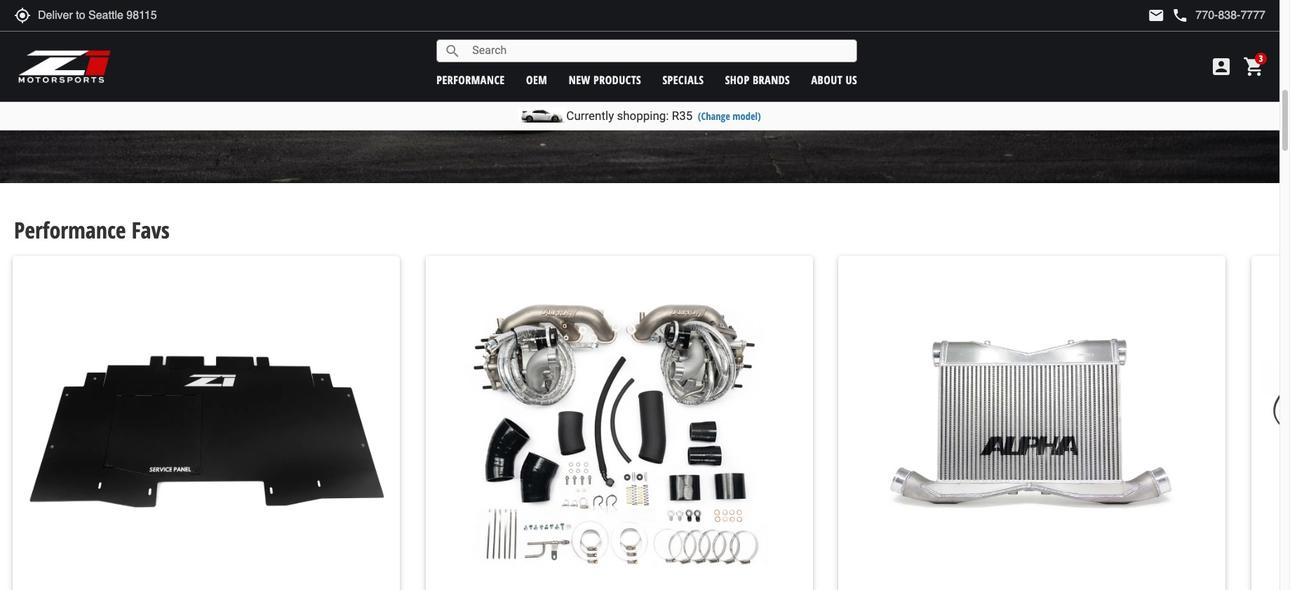 Task type: locate. For each thing, give the bounding box(es) containing it.
phone link
[[1172, 7, 1266, 24]]

currently
[[566, 109, 614, 123]]

search
[[444, 42, 461, 59]]

performance favs
[[14, 214, 170, 245]]

account_box
[[1210, 55, 1233, 78]]

mail link
[[1148, 7, 1165, 24]]

brands
[[753, 72, 790, 87]]

mail phone
[[1148, 7, 1189, 24]]

currently shopping: r35 (change model)
[[566, 109, 761, 123]]

performance
[[437, 72, 505, 87]]

new
[[569, 72, 591, 87]]

products
[[594, 72, 641, 87]]

performance link
[[437, 72, 505, 87]]

oem link
[[526, 72, 548, 87]]

model)
[[733, 109, 761, 123]]

new products link
[[569, 72, 641, 87]]

oem
[[526, 72, 548, 87]]

about us
[[811, 72, 858, 87]]

us
[[846, 72, 858, 87]]



Task type: vqa. For each thing, say whether or not it's contained in the screenshot.
OEM link
yes



Task type: describe. For each thing, give the bounding box(es) containing it.
shopping_cart link
[[1240, 55, 1266, 78]]

performance
[[14, 214, 126, 245]]

(change model) link
[[698, 109, 761, 123]]

win this truck shop now to get automatically entered image
[[0, 0, 1280, 183]]

about
[[811, 72, 843, 87]]

mail
[[1148, 7, 1165, 24]]

shop
[[725, 72, 750, 87]]

phone
[[1172, 7, 1189, 24]]

shop brands
[[725, 72, 790, 87]]

(change
[[698, 109, 730, 123]]

r35
[[672, 109, 693, 123]]

shopping_cart
[[1243, 55, 1266, 78]]

z1 motorsports logo image
[[18, 49, 112, 84]]

shop brands link
[[725, 72, 790, 87]]

specials link
[[663, 72, 704, 87]]

Search search field
[[461, 40, 857, 62]]

my_location
[[14, 7, 31, 24]]

favs
[[132, 214, 170, 245]]

shopping:
[[617, 109, 669, 123]]

specials
[[663, 72, 704, 87]]

about us link
[[811, 72, 858, 87]]

new products
[[569, 72, 641, 87]]

account_box link
[[1207, 55, 1236, 78]]



